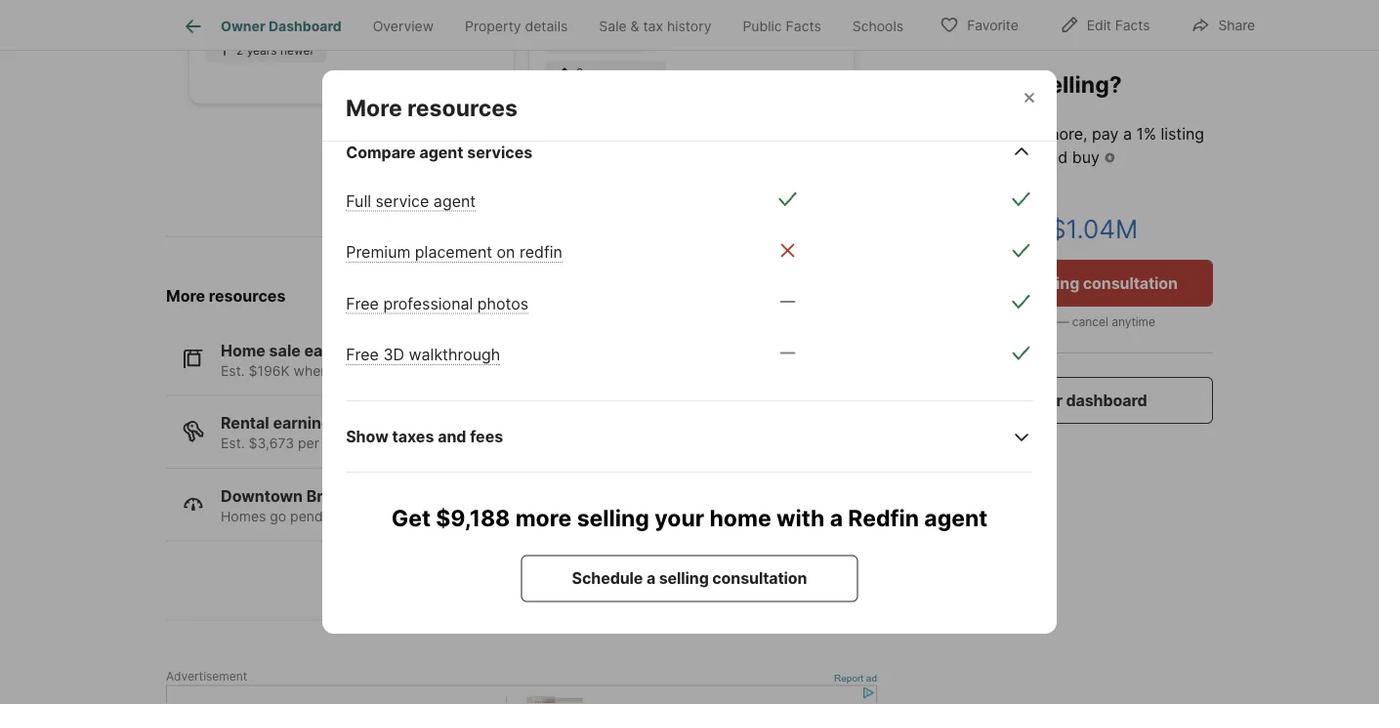 Task type: vqa. For each thing, say whether or not it's contained in the screenshot.
Sell with Redfin link
no



Task type: locate. For each thing, give the bounding box(es) containing it.
more,
[[1046, 124, 1088, 143]]

sale
[[269, 341, 301, 360]]

1 horizontal spatial resources
[[407, 94, 518, 121]]

per
[[298, 435, 319, 452]]

facts inside tab
[[786, 18, 821, 34]]

view
[[422, 155, 460, 174], [973, 391, 1012, 410]]

overview
[[373, 18, 434, 34]]

full
[[346, 192, 371, 211]]

–
[[1030, 213, 1043, 244]]

0 vertical spatial est.
[[221, 362, 245, 379]]

when inside sell your home for more, pay a 1% listing fee when you sell and buy
[[935, 147, 976, 166]]

days
[[382, 508, 413, 525]]

0 vertical spatial sell
[[1011, 147, 1036, 166]]

owner
[[221, 18, 265, 34]]

selling down get $9,188 more selling your home with a redfin agent
[[659, 570, 709, 589]]

free for free 3d walkthrough
[[346, 346, 379, 365]]

rentals
[[516, 435, 560, 452]]

you inside the home sale earnings est. $196k when you sell with redfin
[[333, 362, 356, 379]]

0 vertical spatial years
[[247, 43, 277, 58]]

view comparables on map
[[422, 155, 621, 174]]

earnings up the per
[[273, 414, 340, 433]]

go
[[270, 508, 286, 525]]

0 vertical spatial 2
[[236, 43, 243, 58]]

1 horizontal spatial more
[[346, 94, 402, 121]]

0 vertical spatial newer
[[280, 43, 314, 58]]

0 horizontal spatial and
[[438, 427, 466, 446]]

sell
[[1011, 147, 1036, 166], [360, 362, 381, 379]]

more resources down seller agent commission link
[[346, 94, 518, 121]]

lot right owner
[[279, 12, 293, 26]]

est. down home
[[221, 362, 245, 379]]

for
[[1021, 124, 1041, 143]]

estimated sale price $873,000 – $1.04m
[[907, 187, 1138, 244]]

get
[[391, 504, 431, 532]]

1 vertical spatial 2
[[576, 66, 583, 80]]

1 vertical spatial sale
[[976, 187, 1003, 204]]

1 vertical spatial with
[[385, 362, 413, 379]]

2 years newer
[[236, 43, 314, 58], [576, 66, 654, 80]]

redfin inside the home sale earnings est. $196k when you sell with redfin
[[417, 362, 458, 379]]

a
[[1123, 124, 1132, 143], [1017, 273, 1026, 292], [830, 504, 843, 532], [647, 570, 656, 589]]

home
[[975, 124, 1017, 143], [710, 504, 771, 532]]

1 horizontal spatial years
[[587, 66, 617, 80]]

tax
[[643, 18, 663, 34]]

on
[[566, 155, 585, 174], [497, 243, 515, 262], [416, 435, 432, 452]]

and down more,
[[1040, 147, 1068, 166]]

0 horizontal spatial on
[[416, 435, 432, 452]]

on for placement
[[497, 243, 515, 262]]

more resources up home
[[166, 286, 286, 305]]

1 horizontal spatial when
[[935, 147, 976, 166]]

years
[[247, 43, 277, 58], [587, 66, 617, 80]]

0 horizontal spatial you
[[333, 362, 356, 379]]

redfin inside the more resources "dialog"
[[848, 504, 919, 532]]

smaller lot
[[236, 12, 293, 26], [576, 35, 633, 49]]

0 horizontal spatial lot
[[279, 12, 293, 26]]

schedule
[[943, 273, 1014, 292], [572, 570, 643, 589]]

0 vertical spatial schedule a selling consultation
[[943, 273, 1178, 292]]

downtown
[[221, 486, 303, 505]]

1 horizontal spatial you
[[980, 147, 1007, 166]]

0 vertical spatial resources
[[407, 94, 518, 121]]

24
[[362, 508, 378, 525]]

consultation inside button
[[1083, 273, 1178, 292]]

sell your home for more, pay a 1% listing fee when you sell and buy
[[907, 124, 1205, 166]]

in
[[346, 508, 358, 525]]

when right fee
[[935, 147, 976, 166]]

0 vertical spatial schedule
[[943, 273, 1014, 292]]

home inside sell your home for more, pay a 1% listing fee when you sell and buy
[[975, 124, 1017, 143]]

selling right 'more'
[[577, 504, 650, 532]]

schedule inside the more resources "dialog"
[[572, 570, 643, 589]]

free left 3d
[[346, 346, 379, 365]]

1 vertical spatial when
[[294, 362, 329, 379]]

0 horizontal spatial redfin
[[417, 362, 458, 379]]

1 vertical spatial years
[[587, 66, 617, 80]]

1 vertical spatial schedule
[[572, 570, 643, 589]]

redfin
[[520, 243, 563, 262]]

selling inside schedule a selling consultation link
[[659, 570, 709, 589]]

0 horizontal spatial facts
[[786, 18, 821, 34]]

0 vertical spatial when
[[935, 147, 976, 166]]

facts for edit facts
[[1115, 17, 1150, 34]]

1 horizontal spatial selling
[[659, 570, 709, 589]]

on inside button
[[566, 155, 585, 174]]

sell inside the home sale earnings est. $196k when you sell with redfin
[[360, 362, 381, 379]]

home
[[221, 341, 266, 360]]

$9,188
[[436, 504, 510, 532]]

1 vertical spatial on
[[497, 243, 515, 262]]

1 vertical spatial your
[[655, 504, 704, 532]]

favorite
[[967, 17, 1019, 34]]

home left for
[[975, 124, 1017, 143]]

a inside schedule a selling consultation button
[[1017, 273, 1026, 292]]

2 years newer down '&'
[[576, 66, 654, 80]]

0 horizontal spatial your
[[655, 504, 704, 532]]

1 vertical spatial earnings
[[273, 414, 340, 433]]

report ad button
[[834, 673, 877, 688]]

when
[[935, 147, 976, 166], [294, 362, 329, 379]]

view comparables on map button
[[390, 142, 653, 188]]

comparable
[[436, 435, 512, 452]]

0 vertical spatial more resources
[[346, 94, 518, 121]]

newer down dashboard
[[280, 43, 314, 58]]

schedule a selling consultation inside button
[[943, 273, 1178, 292]]

2 vertical spatial on
[[416, 435, 432, 452]]

0 horizontal spatial when
[[294, 362, 329, 379]]

resources down the commission
[[407, 94, 518, 121]]

more
[[346, 94, 402, 121], [166, 286, 205, 305]]

0 vertical spatial free
[[346, 295, 379, 314]]

0 vertical spatial consultation
[[1083, 273, 1178, 292]]

0 vertical spatial you
[[980, 147, 1007, 166]]

sale left '&'
[[599, 18, 627, 34]]

schedule for schedule a selling consultation button
[[943, 273, 1014, 292]]

facts right public
[[786, 18, 821, 34]]

0 horizontal spatial years
[[247, 43, 277, 58]]

1 vertical spatial consultation
[[712, 570, 807, 589]]

premium placement on redfin link
[[346, 243, 563, 263]]

when inside the home sale earnings est. $196k when you sell with redfin
[[294, 362, 329, 379]]

pay
[[1092, 124, 1119, 143]]

schedule inside button
[[943, 273, 1014, 292]]

facts for public facts
[[786, 18, 821, 34]]

selling up "—"
[[1030, 273, 1080, 292]]

2
[[236, 43, 243, 58], [576, 66, 583, 80]]

est. inside rental earnings est. $3,673 per month, based on comparable rentals
[[221, 435, 245, 452]]

2 down owner
[[236, 43, 243, 58]]

earnings
[[304, 341, 371, 360], [273, 414, 340, 433]]

you left 3d
[[333, 362, 356, 379]]

schedule for schedule a selling consultation link
[[572, 570, 643, 589]]

1 horizontal spatial view
[[973, 391, 1012, 410]]

lot down '&'
[[619, 35, 633, 49]]

schedule a selling consultation down get $9,188 more selling your home with a redfin agent
[[572, 570, 807, 589]]

dashboard
[[1066, 391, 1147, 410]]

details
[[525, 18, 568, 34]]

consultation inside the more resources "dialog"
[[712, 570, 807, 589]]

0 horizontal spatial sale
[[599, 18, 627, 34]]

0 vertical spatial smaller lot
[[236, 12, 293, 26]]

2 down property details tab
[[576, 66, 583, 80]]

0 vertical spatial view
[[422, 155, 460, 174]]

1 vertical spatial resources
[[209, 286, 286, 305]]

show taxes and fees button
[[346, 402, 1033, 473]]

0 horizontal spatial smaller lot
[[236, 12, 293, 26]]

0 horizontal spatial consultation
[[712, 570, 807, 589]]

1 horizontal spatial schedule a selling consultation
[[943, 273, 1178, 292]]

of
[[1009, 70, 1032, 98]]

on left redfin
[[497, 243, 515, 262]]

0 vertical spatial earnings
[[304, 341, 371, 360]]

free down premium
[[346, 295, 379, 314]]

you up estimated sale price $873,000 – $1.04m
[[980, 147, 1007, 166]]

2 vertical spatial selling
[[659, 570, 709, 589]]

real
[[345, 486, 374, 505]]

fee
[[907, 147, 931, 166]]

on inside the more resources "dialog"
[[497, 243, 515, 262]]

0 horizontal spatial schedule
[[572, 570, 643, 589]]

1 horizontal spatial schedule
[[943, 273, 1014, 292]]

1 vertical spatial and
[[438, 427, 466, 446]]

1 horizontal spatial redfin
[[848, 504, 919, 532]]

share button
[[1175, 4, 1272, 44]]

0 horizontal spatial resources
[[209, 286, 286, 305]]

estimated
[[907, 187, 972, 204]]

more resources inside "dialog"
[[346, 94, 518, 121]]

1 horizontal spatial lot
[[619, 35, 633, 49]]

selling inside schedule a selling consultation button
[[1030, 273, 1080, 292]]

buy
[[1072, 147, 1100, 166]]

view for view comparables on map
[[422, 155, 460, 174]]

1 horizontal spatial more resources
[[346, 94, 518, 121]]

0 vertical spatial home
[[975, 124, 1017, 143]]

1 horizontal spatial sale
[[976, 187, 1003, 204]]

on right based
[[416, 435, 432, 452]]

consultation
[[1083, 273, 1178, 292], [712, 570, 807, 589]]

2 years newer down "owner dashboard"
[[236, 43, 314, 58]]

home up schedule a selling consultation link
[[710, 504, 771, 532]]

0 horizontal spatial view
[[422, 155, 460, 174]]

more inside "dialog"
[[346, 94, 402, 121]]

earnings right sale
[[304, 341, 371, 360]]

free
[[346, 295, 379, 314], [346, 346, 379, 365]]

tab list
[[166, 0, 935, 50]]

owner dashboard link
[[182, 15, 342, 38]]

when down sale
[[294, 362, 329, 379]]

sale
[[599, 18, 627, 34], [976, 187, 1003, 204]]

ad
[[866, 673, 877, 684]]

premium placement on redfin
[[346, 243, 563, 262]]

newer down '&'
[[620, 66, 654, 80]]

view inside view comparables on map button
[[422, 155, 460, 174]]

commission
[[438, 57, 526, 76]]

2 free from the top
[[346, 346, 379, 365]]

facts inside button
[[1115, 17, 1150, 34]]

schedule a selling consultation
[[943, 273, 1178, 292], [572, 570, 807, 589]]

years down sale & tax history tab
[[587, 66, 617, 80]]

0 horizontal spatial home
[[710, 504, 771, 532]]

1 horizontal spatial sell
[[1011, 147, 1036, 166]]

selling for schedule a selling consultation link
[[659, 570, 709, 589]]

facts right edit
[[1115, 17, 1150, 34]]

1 vertical spatial home
[[710, 504, 771, 532]]

sell inside sell your home for more, pay a 1% listing fee when you sell and buy
[[1011, 147, 1036, 166]]

on left map
[[566, 155, 585, 174]]

1 est. from the top
[[221, 362, 245, 379]]

schedule a selling consultation link
[[521, 556, 858, 603]]

resources up home
[[209, 286, 286, 305]]

0 horizontal spatial with
[[385, 362, 413, 379]]

and left fees
[[438, 427, 466, 446]]

and
[[1040, 147, 1068, 166], [438, 427, 466, 446]]

1.5%
[[926, 57, 959, 76]]

0 vertical spatial 2 years newer
[[236, 43, 314, 58]]

schools
[[853, 18, 904, 34]]

schedule a selling consultation for schedule a selling consultation button
[[943, 273, 1178, 292]]

1 horizontal spatial and
[[1040, 147, 1068, 166]]

view left owner
[[973, 391, 1012, 410]]

($13,782)
[[963, 57, 1033, 76]]

your up schedule a selling consultation link
[[655, 504, 704, 532]]

facts
[[1115, 17, 1150, 34], [786, 18, 821, 34]]

1 free from the top
[[346, 295, 379, 314]]

years down owner dashboard link
[[247, 43, 277, 58]]

smaller
[[236, 12, 276, 26], [576, 35, 616, 49]]

compare agent services
[[346, 143, 533, 162]]

1 vertical spatial view
[[973, 391, 1012, 410]]

sale left price
[[976, 187, 1003, 204]]

1 vertical spatial smaller
[[576, 35, 616, 49]]

public facts tab
[[727, 3, 837, 50]]

1 vertical spatial schedule a selling consultation
[[572, 570, 807, 589]]

sale & tax history tab
[[583, 3, 727, 50]]

schedule a selling consultation up "—"
[[943, 273, 1178, 292]]

view up full service agent
[[422, 155, 460, 174]]

your inside the more resources "dialog"
[[655, 504, 704, 532]]

1 vertical spatial free
[[346, 346, 379, 365]]

a inside sell your home for more, pay a 1% listing fee when you sell and buy
[[1123, 124, 1132, 143]]

property
[[465, 18, 521, 34]]

est. down rental
[[221, 435, 245, 452]]

1 horizontal spatial home
[[975, 124, 1017, 143]]

lot
[[279, 12, 293, 26], [619, 35, 633, 49]]

0 vertical spatial redfin
[[417, 362, 458, 379]]

schools tab
[[837, 3, 919, 50]]

consultation down get $9,188 more selling your home with a redfin agent
[[712, 570, 807, 589]]

2 horizontal spatial with
[[956, 314, 979, 329]]

1 vertical spatial redfin
[[848, 504, 919, 532]]

0 vertical spatial selling
[[1030, 273, 1080, 292]]

your right sell
[[938, 124, 971, 143]]

1 vertical spatial est.
[[221, 435, 245, 452]]

tab list containing owner dashboard
[[166, 0, 935, 50]]

and inside dropdown button
[[438, 427, 466, 446]]

1 vertical spatial you
[[333, 362, 356, 379]]

full service agent
[[346, 192, 476, 211]]

month,
[[323, 435, 368, 452]]

owner
[[1015, 391, 1063, 410]]

compare agent services button
[[346, 118, 1033, 188]]

homes
[[221, 508, 266, 525]]

1 horizontal spatial on
[[497, 243, 515, 262]]

0 horizontal spatial smaller
[[236, 12, 276, 26]]

view inside view owner dashboard 'button'
[[973, 391, 1012, 410]]

sell down for
[[1011, 147, 1036, 166]]

0 vertical spatial with
[[956, 314, 979, 329]]

schedule a selling consultation inside the more resources "dialog"
[[572, 570, 807, 589]]

sell left 3d
[[360, 362, 381, 379]]

2 horizontal spatial selling
[[1030, 273, 1080, 292]]

0 horizontal spatial schedule a selling consultation
[[572, 570, 807, 589]]

0 horizontal spatial selling
[[577, 504, 650, 532]]

1%
[[1137, 124, 1156, 143]]

2.5%
[[687, 57, 723, 76]]

1 horizontal spatial your
[[938, 124, 971, 143]]

1 horizontal spatial consultation
[[1083, 273, 1178, 292]]

0 horizontal spatial sell
[[360, 362, 381, 379]]

$196k
[[249, 362, 290, 379]]

owner dashboard
[[221, 18, 342, 34]]

consultation up anytime
[[1083, 273, 1178, 292]]

2 horizontal spatial on
[[566, 155, 585, 174]]

1 horizontal spatial with
[[777, 504, 825, 532]]

est.
[[221, 362, 245, 379], [221, 435, 245, 452]]

1 horizontal spatial newer
[[620, 66, 654, 80]]

selling for schedule a selling consultation button
[[1030, 273, 1080, 292]]

2 est. from the top
[[221, 435, 245, 452]]

1 vertical spatial smaller lot
[[576, 35, 633, 49]]

pending
[[290, 508, 343, 525]]

0 horizontal spatial more
[[166, 286, 205, 305]]

0 vertical spatial sale
[[599, 18, 627, 34]]



Task type: describe. For each thing, give the bounding box(es) containing it.
placement
[[415, 243, 492, 262]]

home sale earnings est. $196k when you sell with redfin
[[221, 341, 458, 379]]

public facts
[[743, 18, 821, 34]]

($22,970)
[[727, 57, 800, 76]]

schedule a selling consultation for schedule a selling consultation link
[[572, 570, 807, 589]]

get $9,188 more selling your home with a redfin agent
[[391, 504, 988, 532]]

seller agent commission link
[[346, 57, 526, 77]]

0 horizontal spatial more resources
[[166, 286, 286, 305]]

anytime
[[1112, 314, 1156, 329]]

schedule a selling consultation button
[[907, 260, 1213, 307]]

services
[[467, 143, 533, 162]]

rental earnings est. $3,673 per month, based on comparable rentals
[[221, 414, 560, 452]]

premium
[[346, 243, 411, 262]]

$1.04m
[[1050, 213, 1138, 244]]

earnings inside the home sale earnings est. $196k when you sell with redfin
[[304, 341, 371, 360]]

show taxes and fees
[[346, 427, 503, 446]]

show
[[346, 427, 389, 446]]

dashboard
[[269, 18, 342, 34]]

history
[[667, 18, 712, 34]]

with inside the home sale earnings est. $196k when you sell with redfin
[[385, 362, 413, 379]]

free,
[[927, 314, 952, 329]]

estate
[[377, 486, 426, 505]]

est. inside the home sale earnings est. $196k when you sell with redfin
[[221, 362, 245, 379]]

sell
[[907, 124, 934, 143]]

public
[[743, 18, 782, 34]]

1 horizontal spatial 2
[[576, 66, 583, 80]]

based
[[372, 435, 412, 452]]

2.5% ($22,970)
[[687, 57, 800, 76]]

overview tab
[[357, 3, 449, 50]]

no
[[982, 314, 996, 329]]

you inside sell your home for more, pay a 1% listing fee when you sell and buy
[[980, 147, 1007, 166]]

service
[[376, 192, 429, 211]]

favorite button
[[923, 4, 1035, 44]]

taxes
[[392, 427, 434, 446]]

resources inside 'more resources' element
[[407, 94, 518, 121]]

compare
[[346, 143, 416, 162]]

edit
[[1087, 17, 1112, 34]]

it's free, with no obligation — cancel anytime
[[907, 314, 1156, 329]]

photos
[[478, 295, 529, 314]]

more
[[515, 504, 572, 532]]

and inside sell your home for more, pay a 1% listing fee when you sell and buy
[[1040, 147, 1068, 166]]

free professional photos link
[[346, 295, 529, 315]]

price
[[1007, 187, 1040, 204]]

rental
[[221, 414, 269, 433]]

1 vertical spatial newer
[[620, 66, 654, 80]]

report ad
[[834, 673, 877, 684]]

1 vertical spatial lot
[[619, 35, 633, 49]]

1.5% ($13,782)
[[926, 57, 1033, 76]]

0 horizontal spatial 2 years newer
[[236, 43, 314, 58]]

free 3d walkthrough
[[346, 346, 500, 365]]

more resources element
[[346, 70, 541, 122]]

1 vertical spatial more
[[166, 286, 205, 305]]

&
[[631, 18, 639, 34]]

edit facts button
[[1043, 4, 1167, 44]]

agent inside "link"
[[434, 192, 476, 211]]

cancel
[[1072, 314, 1109, 329]]

it's
[[907, 314, 924, 329]]

1 horizontal spatial 2 years newer
[[576, 66, 654, 80]]

free 3d walkthrough link
[[346, 346, 500, 366]]

consultation for schedule a selling consultation button
[[1083, 273, 1178, 292]]

brea
[[307, 486, 341, 505]]

seller agent commission
[[346, 57, 526, 76]]

a inside schedule a selling consultation link
[[647, 570, 656, 589]]

0 vertical spatial lot
[[279, 12, 293, 26]]

ad region
[[166, 685, 877, 704]]

market
[[429, 486, 483, 505]]

agent inside dropdown button
[[419, 143, 464, 162]]

walkthrough
[[409, 346, 500, 365]]

earnings inside rental earnings est. $3,673 per month, based on comparable rentals
[[273, 414, 340, 433]]

on for comparables
[[566, 155, 585, 174]]

sale & tax history
[[599, 18, 712, 34]]

$3,673
[[249, 435, 294, 452]]

edit facts
[[1087, 17, 1150, 34]]

consultation for schedule a selling consultation link
[[712, 570, 807, 589]]

free for free professional photos
[[346, 295, 379, 314]]

downtown brea real estate market homes go pending in 24 days
[[221, 486, 483, 525]]

on inside rental earnings est. $3,673 per month, based on comparable rentals
[[416, 435, 432, 452]]

property details
[[465, 18, 568, 34]]

sale inside estimated sale price $873,000 – $1.04m
[[976, 187, 1003, 204]]

sale inside sale & tax history tab
[[599, 18, 627, 34]]

3d
[[383, 346, 404, 365]]

advertisement
[[166, 669, 247, 683]]

selling?
[[1037, 70, 1122, 98]]

1 horizontal spatial smaller lot
[[576, 35, 633, 49]]

map
[[588, 155, 621, 174]]

more resources dialog
[[322, 0, 1057, 634]]

view owner dashboard
[[973, 391, 1147, 410]]

your inside sell your home for more, pay a 1% listing fee when you sell and buy
[[938, 124, 971, 143]]

0 horizontal spatial 2
[[236, 43, 243, 58]]

—
[[1057, 314, 1069, 329]]

view for view owner dashboard
[[973, 391, 1012, 410]]

seller
[[346, 57, 387, 76]]

1 vertical spatial selling
[[577, 504, 650, 532]]

obligation
[[1000, 314, 1054, 329]]

home inside the more resources "dialog"
[[710, 504, 771, 532]]

thinking
[[907, 70, 1004, 98]]

$873,000
[[907, 213, 1023, 244]]

with inside the more resources "dialog"
[[777, 504, 825, 532]]

property details tab
[[449, 3, 583, 50]]

listing
[[1161, 124, 1205, 143]]



